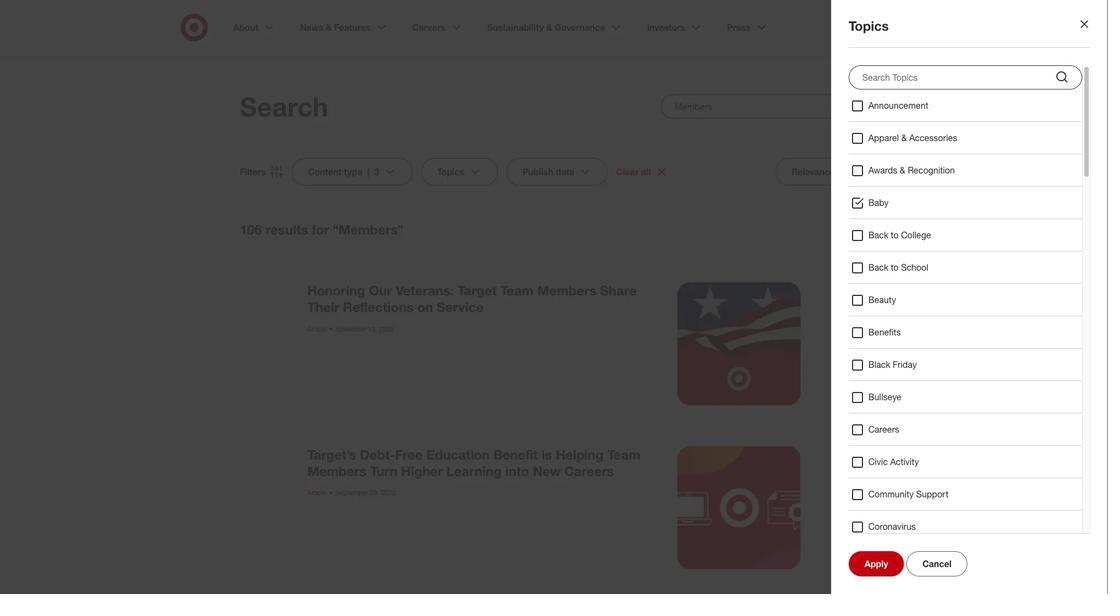 Task type: vqa. For each thing, say whether or not it's contained in the screenshot.
announcement
yes



Task type: locate. For each thing, give the bounding box(es) containing it.
10,
[[368, 325, 377, 333]]

careers
[[868, 424, 899, 435], [564, 463, 614, 479]]

team right target
[[500, 283, 534, 299]]

target's debt-free education benefit is helping team members turn higher learning into new careers
[[307, 447, 640, 479]]

honoring
[[307, 283, 365, 299]]

0 vertical spatial article
[[307, 325, 326, 333]]

2 to from the top
[[891, 262, 899, 273]]

1 article from the top
[[307, 325, 326, 333]]

back for back to college
[[868, 230, 888, 240]]

awards
[[868, 165, 897, 176]]

to for college
[[891, 230, 899, 240]]

community
[[868, 489, 914, 500]]

1 horizontal spatial careers
[[868, 424, 899, 435]]

back right back to school checkbox
[[868, 262, 888, 273]]

Apparel & Accessories checkbox
[[851, 132, 864, 145]]

topics button
[[421, 158, 498, 186]]

Black Friday checkbox
[[851, 359, 864, 372]]

free
[[395, 447, 423, 463]]

members down target's
[[307, 463, 366, 479]]

to left school
[[891, 262, 899, 273]]

1 back from the top
[[868, 230, 888, 240]]

debt-
[[360, 447, 395, 463]]

2 back from the top
[[868, 262, 888, 273]]

0 horizontal spatial topics
[[437, 166, 464, 177]]

1 vertical spatial team
[[607, 447, 640, 463]]

2023
[[379, 325, 393, 333]]

0 vertical spatial careers
[[868, 424, 899, 435]]

search
[[240, 90, 328, 123]]

coronavirus
[[868, 521, 916, 532]]

apparel & accessories
[[868, 132, 957, 143]]

article link for target's debt-free education benefit is helping team members turn higher learning into new careers
[[307, 489, 326, 497]]

civic activity
[[868, 457, 919, 467]]

1 horizontal spatial team
[[607, 447, 640, 463]]

0 vertical spatial members
[[537, 283, 596, 299]]

1 horizontal spatial topics
[[849, 18, 889, 34]]

2022
[[381, 489, 396, 497]]

0 horizontal spatial careers
[[564, 463, 614, 479]]

back right back to college checkbox
[[868, 230, 888, 240]]

Back to College checkbox
[[851, 229, 864, 242]]

logo image
[[677, 446, 801, 570]]

1 vertical spatial to
[[891, 262, 899, 273]]

september
[[335, 489, 368, 497]]

black friday
[[868, 359, 917, 370]]

Announcement checkbox
[[851, 99, 864, 113]]

article link for honoring our veterans: target team members share their reflections on service
[[307, 325, 326, 333]]

article left september
[[307, 489, 326, 497]]

1 vertical spatial back
[[868, 262, 888, 273]]

0 vertical spatial team
[[500, 283, 534, 299]]

team inside target's debt-free education benefit is helping team members turn higher learning into new careers
[[607, 447, 640, 463]]

careers inside topics "dialog"
[[868, 424, 899, 435]]

members inside target's debt-free education benefit is helping team members turn higher learning into new careers
[[307, 463, 366, 479]]

announcement
[[868, 100, 928, 111]]

2 article link from the top
[[307, 489, 326, 497]]

back
[[868, 230, 888, 240], [868, 262, 888, 273]]

target
[[458, 283, 497, 299]]

benefit
[[493, 447, 538, 463]]

bullseye
[[868, 392, 901, 402]]

article for honoring our veterans: target team members share their reflections on service
[[307, 325, 326, 333]]

topics
[[849, 18, 889, 34], [437, 166, 464, 177]]

results
[[265, 222, 308, 238]]

1 horizontal spatial members
[[537, 283, 596, 299]]

&
[[901, 132, 907, 143], [900, 165, 905, 176]]

careers down 'helping'
[[564, 463, 614, 479]]

0 vertical spatial back
[[868, 230, 888, 240]]

Baby checkbox
[[851, 197, 864, 210]]

Awards & Recognition checkbox
[[851, 164, 864, 177]]

to left "college"
[[891, 230, 899, 240]]

benefits
[[868, 327, 901, 338]]

content
[[308, 166, 341, 177]]

0 horizontal spatial team
[[500, 283, 534, 299]]

black
[[868, 359, 890, 370]]

& for apparel
[[901, 132, 907, 143]]

apply
[[865, 559, 888, 569]]

publish date button
[[506, 158, 608, 186]]

education
[[426, 447, 490, 463]]

1 vertical spatial members
[[307, 463, 366, 479]]

clear all button
[[616, 165, 668, 179]]

29,
[[370, 489, 379, 497]]

content type  |  3
[[308, 166, 379, 177]]

0 horizontal spatial members
[[307, 463, 366, 479]]

support
[[916, 489, 948, 500]]

1 vertical spatial &
[[900, 165, 905, 176]]

november 10, 2023
[[335, 325, 393, 333]]

article link down their
[[307, 325, 326, 333]]

Bullseye checkbox
[[851, 391, 864, 404]]

& right the apparel
[[901, 132, 907, 143]]

to
[[891, 230, 899, 240], [891, 262, 899, 273]]

is
[[542, 447, 552, 463]]

1 vertical spatial careers
[[564, 463, 614, 479]]

Coronavirus checkbox
[[851, 521, 864, 534]]

1 article link from the top
[[307, 325, 326, 333]]

0 vertical spatial &
[[901, 132, 907, 143]]

Beauty checkbox
[[851, 294, 864, 307]]

topics inside button
[[437, 166, 464, 177]]

members left share
[[537, 283, 596, 299]]

their
[[307, 299, 339, 315]]

0 vertical spatial topics
[[849, 18, 889, 34]]

1 to from the top
[[891, 230, 899, 240]]

106 results for "members"
[[240, 222, 403, 238]]

& right awards
[[900, 165, 905, 176]]

helping
[[556, 447, 604, 463]]

article
[[307, 325, 326, 333], [307, 489, 326, 497]]

1 vertical spatial article link
[[307, 489, 326, 497]]

higher
[[401, 463, 443, 479]]

apply button
[[849, 552, 904, 577]]

careers right careers checkbox
[[868, 424, 899, 435]]

team right 'helping'
[[607, 447, 640, 463]]

article link left september
[[307, 489, 326, 497]]

0 vertical spatial to
[[891, 230, 899, 240]]

1 vertical spatial article
[[307, 489, 326, 497]]

filters
[[240, 166, 266, 177]]

members
[[537, 283, 596, 299], [307, 463, 366, 479]]

article link
[[307, 325, 326, 333], [307, 489, 326, 497]]

team
[[500, 283, 534, 299], [607, 447, 640, 463]]

0 vertical spatial article link
[[307, 325, 326, 333]]

cancel
[[922, 559, 952, 569]]

article down their
[[307, 325, 326, 333]]

article for target's debt-free education benefit is helping team members turn higher learning into new careers
[[307, 489, 326, 497]]

new
[[533, 463, 561, 479]]

college
[[901, 230, 931, 240]]

2 article from the top
[[307, 489, 326, 497]]

content type  |  3 button
[[292, 158, 413, 186]]

baby
[[868, 197, 889, 208]]

Civic Activity checkbox
[[851, 456, 864, 469]]

1 vertical spatial topics
[[437, 166, 464, 177]]



Task type: describe. For each thing, give the bounding box(es) containing it.
honoring our veterans: target team members share their reflections on service link
[[307, 283, 637, 315]]

106
[[240, 222, 262, 238]]

accessories
[[909, 132, 957, 143]]

learning
[[446, 463, 502, 479]]

Search search field
[[661, 94, 868, 119]]

our
[[369, 283, 392, 299]]

team inside honoring our veterans: target team members share their reflections on service
[[500, 283, 534, 299]]

activity
[[890, 457, 919, 467]]

target's
[[307, 447, 356, 463]]

back to school
[[868, 262, 928, 273]]

clear
[[616, 166, 639, 177]]

veterans:
[[396, 283, 454, 299]]

topics dialog
[[0, 0, 1108, 594]]

school
[[901, 262, 928, 273]]

all
[[641, 166, 651, 177]]

civic
[[868, 457, 888, 467]]

on
[[417, 299, 433, 315]]

for
[[312, 222, 329, 238]]

publish date
[[522, 166, 574, 177]]

target's debt-free education benefit is helping team members turn higher learning into new careers link
[[307, 447, 640, 479]]

apparel
[[868, 132, 899, 143]]

recognition
[[908, 165, 955, 176]]

back for back to school
[[868, 262, 888, 273]]

type  |  3
[[344, 166, 379, 177]]

publish
[[522, 166, 553, 177]]

into
[[505, 463, 529, 479]]

Careers checkbox
[[851, 424, 864, 437]]

date
[[556, 166, 574, 177]]

september 29, 2022
[[335, 489, 396, 497]]

awards & recognition
[[868, 165, 955, 176]]

Search Topics search field
[[849, 65, 1082, 90]]

reflections
[[343, 299, 414, 315]]

friday
[[893, 359, 917, 370]]

turn
[[370, 463, 397, 479]]

cancel button
[[907, 552, 967, 577]]

honoring our veterans: target team members share their reflections on service
[[307, 283, 637, 315]]

Benefits checkbox
[[851, 326, 864, 339]]

Community Support checkbox
[[851, 488, 864, 502]]

community support
[[868, 489, 948, 500]]

& for awards
[[900, 165, 905, 176]]

a graphic of a red, white and blue flag with white stars and the target logo. image
[[677, 282, 801, 406]]

beauty
[[868, 294, 896, 305]]

november
[[335, 325, 366, 333]]

service
[[437, 299, 484, 315]]

share
[[600, 283, 637, 299]]

"members"
[[333, 222, 403, 238]]

Back to School checkbox
[[851, 261, 864, 275]]

back to college
[[868, 230, 931, 240]]

members inside honoring our veterans: target team members share their reflections on service
[[537, 283, 596, 299]]

clear all
[[616, 166, 651, 177]]

to for school
[[891, 262, 899, 273]]

topics inside "dialog"
[[849, 18, 889, 34]]

careers inside target's debt-free education benefit is helping team members turn higher learning into new careers
[[564, 463, 614, 479]]



